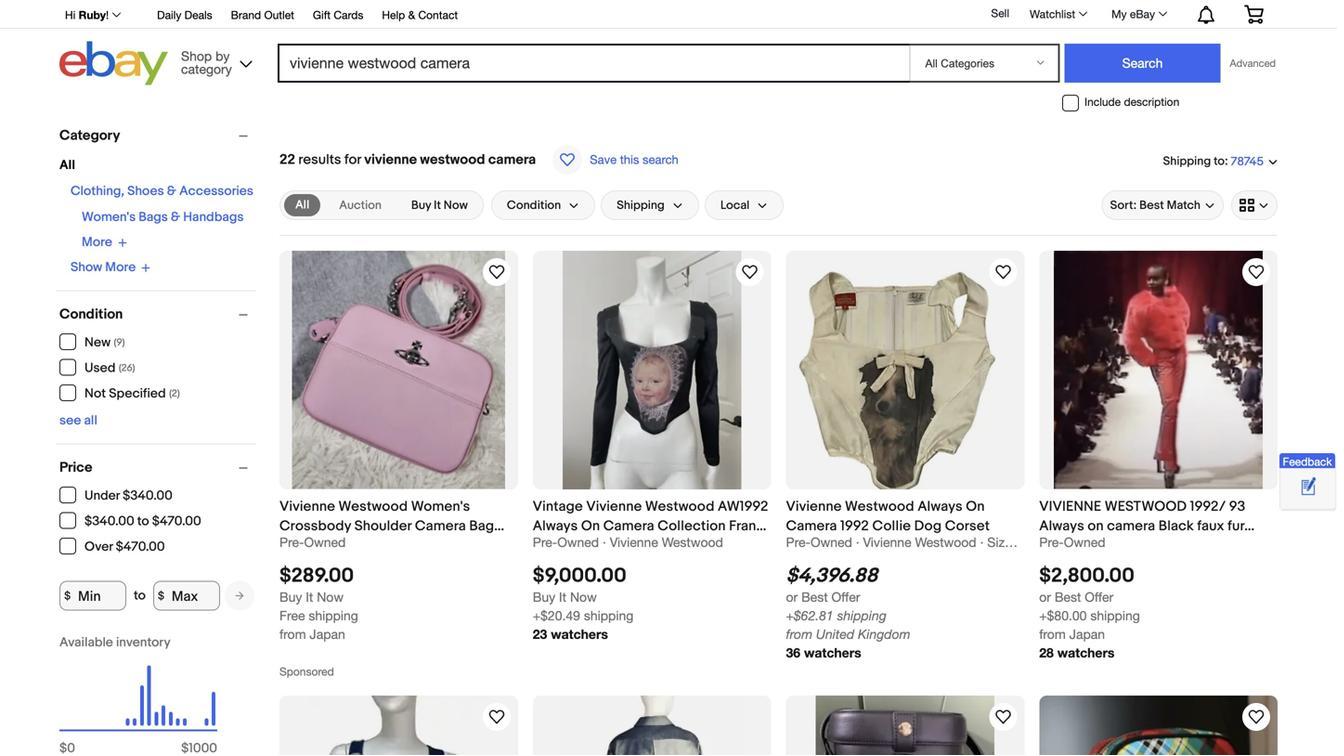 Task type: vqa. For each thing, say whether or not it's contained in the screenshot.


Task type: locate. For each thing, give the bounding box(es) containing it.
offer for $4,396.88
[[832, 589, 860, 605]]

hi
[[65, 8, 76, 21]]

account navigation
[[55, 0, 1278, 29]]

from for $2,800.00
[[1040, 626, 1066, 642]]

or inside $2,800.00 or best offer +$80.00 shipping from japan 28 watchers
[[1040, 589, 1051, 605]]

vivienne westwood anglomania somerset leather camera shoulder bag ** 20% off ** image
[[816, 696, 995, 755]]

by
[[216, 48, 230, 64]]

always inside vintage vivienne westwood aw1992 always on camera collection frans hals corset
[[533, 518, 578, 534]]

3 camera from the left
[[786, 518, 837, 534]]

36
[[786, 645, 801, 660]]

shipping inside $4,396.88 or best offer +$62.81 shipping from united kingdom 36 watchers
[[837, 608, 887, 623]]

vivienne westwood 1992/ 93  always on camera black  faux fur short jacket orb image
[[1054, 251, 1263, 489]]

camera inside vivienne westwood women's crossbody shoulder camera bag saffiano leather pink
[[415, 518, 466, 534]]

1 horizontal spatial best
[[1055, 589, 1082, 605]]

$340.00 to $470.00
[[85, 514, 201, 529]]

corset up $9,000.00
[[564, 537, 609, 554]]

more down more button
[[105, 260, 136, 275]]

best inside $4,396.88 or best offer +$62.81 shipping from united kingdom 36 watchers
[[802, 589, 828, 605]]

Minimum Value in $ text field
[[59, 581, 126, 611]]

on
[[966, 498, 985, 515], [581, 518, 600, 534]]

& inside account navigation
[[408, 8, 415, 21]]

buy up free
[[280, 589, 302, 605]]

it inside $289.00 buy it now free shipping from japan
[[306, 589, 313, 605]]

2 horizontal spatial from
[[1040, 626, 1066, 642]]

pre- down the vintage
[[533, 534, 558, 550]]

from inside $289.00 buy it now free shipping from japan
[[280, 626, 306, 642]]

frans
[[729, 518, 764, 534]]

$470.00
[[152, 514, 201, 529], [116, 539, 165, 555]]

sell link
[[983, 7, 1018, 20]]

shipping for $9,000.00
[[584, 608, 634, 623]]

shipping inside $289.00 buy it now free shipping from japan
[[309, 608, 358, 623]]

1 vertical spatial camera
[[1107, 518, 1156, 534]]

1 horizontal spatial always
[[918, 498, 963, 515]]

now down $289.00
[[317, 589, 344, 605]]

black
[[1159, 518, 1194, 534]]

owned up $4,396.88
[[811, 534, 853, 550]]

4 shipping from the left
[[1091, 608, 1140, 623]]

watch vivienne westwood 1993 'always on camera' rolls royce denim corset image
[[486, 706, 508, 728]]

shipping down $9,000.00
[[584, 608, 634, 623]]

!
[[106, 8, 109, 21]]

$ for minimum value in $ text field
[[64, 589, 71, 603]]

1 vertical spatial on
[[581, 518, 600, 534]]

2 horizontal spatial always
[[1040, 518, 1085, 534]]

0 horizontal spatial buy
[[280, 589, 302, 605]]

from down free
[[280, 626, 306, 642]]

0 horizontal spatial pre-owned
[[280, 534, 346, 550]]

1 vertical spatial corset
[[564, 537, 609, 554]]

it up "+$20.49"
[[559, 589, 567, 605]]

4 pre- from the left
[[1040, 534, 1064, 550]]

2 vertical spatial &
[[171, 209, 180, 225]]

gift cards link
[[313, 6, 364, 26]]

camera inside the vivienne westwood always on camera 1992 collie dog corset pre-owned · vivienne westwood · size:xs
[[786, 518, 837, 534]]

shipping inside $2,800.00 or best offer +$80.00 shipping from japan 28 watchers
[[1091, 608, 1140, 623]]

buy down 22 results for vivienne westwood camera
[[411, 198, 431, 212]]

· left size:xs at the bottom right of the page
[[980, 534, 984, 550]]

from
[[280, 626, 306, 642], [786, 626, 813, 642], [1040, 626, 1066, 642]]

show more button
[[71, 260, 151, 275]]

to
[[1214, 154, 1225, 168], [137, 514, 149, 529], [134, 588, 146, 604]]

1 horizontal spatial ·
[[856, 534, 860, 550]]

camera right westwood
[[488, 151, 536, 168]]

pre- up $289.00
[[280, 534, 304, 550]]

1992/
[[1190, 498, 1226, 515]]

& right bags
[[171, 209, 180, 225]]

buy for $289.00
[[280, 589, 302, 605]]

japan down +$80.00
[[1070, 626, 1105, 642]]

from up 28
[[1040, 626, 1066, 642]]

for
[[344, 151, 361, 168]]

2 shipping from the left
[[584, 608, 634, 623]]

pre-owned
[[280, 534, 346, 550], [1040, 534, 1106, 550]]

shipping
[[1163, 154, 1211, 168], [617, 198, 665, 212]]

westwood up the collie
[[845, 498, 915, 515]]

4 owned from the left
[[1064, 534, 1106, 550]]

corset inside the vivienne westwood always on camera 1992 collie dog corset pre-owned · vivienne westwood · size:xs
[[945, 518, 990, 534]]

best inside dropdown button
[[1140, 198, 1165, 212]]

westwood up shoulder
[[339, 498, 408, 515]]

owned up $9,000.00
[[557, 534, 599, 550]]

2 camera from the left
[[604, 518, 655, 534]]

3 from from the left
[[1040, 626, 1066, 642]]

condition up watch vivienne westwood women's crossbody shoulder camera bag saffiano leather pink image
[[507, 198, 561, 212]]

0 horizontal spatial japan
[[310, 626, 345, 642]]

2 · from the left
[[856, 534, 860, 550]]

women's inside vivienne westwood women's crossbody shoulder camera bag saffiano leather pink
[[411, 498, 470, 515]]

japan for $289.00
[[310, 626, 345, 642]]

None submit
[[1065, 44, 1221, 83]]

see all
[[59, 413, 97, 429]]

ebay
[[1130, 7, 1155, 20]]

or up +$80.00
[[1040, 589, 1051, 605]]

2 horizontal spatial watchers
[[1058, 645, 1115, 660]]

shipping down $2,800.00
[[1091, 608, 1140, 623]]

free
[[280, 608, 305, 623]]

2 owned from the left
[[557, 534, 599, 550]]

contact
[[418, 8, 458, 21]]

buy inside $289.00 buy it now free shipping from japan
[[280, 589, 302, 605]]

watchers down united
[[804, 645, 862, 660]]

1 horizontal spatial from
[[786, 626, 813, 642]]

2 horizontal spatial best
[[1140, 198, 1165, 212]]

0 horizontal spatial watchers
[[551, 626, 608, 642]]

+$62.81
[[786, 608, 834, 623]]

& for accessories
[[167, 183, 176, 199]]

include
[[1085, 95, 1121, 108]]

$ up inventory
[[158, 589, 164, 603]]

3 · from the left
[[980, 534, 984, 550]]

match
[[1167, 198, 1201, 212]]

pre- inside the vivienne westwood always on camera 1992 collie dog corset pre-owned · vivienne westwood · size:xs
[[786, 534, 811, 550]]

pre-owned up $289.00
[[280, 534, 346, 550]]

women's up bag
[[411, 498, 470, 515]]

watchers
[[551, 626, 608, 642], [804, 645, 862, 660], [1058, 645, 1115, 660]]

from for $289.00
[[280, 626, 306, 642]]

or up +$62.81
[[786, 589, 798, 605]]

1 offer from the left
[[832, 589, 860, 605]]

search
[[643, 152, 679, 167]]

always up dog
[[918, 498, 963, 515]]

from inside $4,396.88 or best offer +$62.81 shipping from united kingdom 36 watchers
[[786, 626, 813, 642]]

help & contact
[[382, 8, 458, 21]]

camera
[[488, 151, 536, 168], [1107, 518, 1156, 534]]

to down under $340.00
[[137, 514, 149, 529]]

all down results
[[295, 198, 309, 212]]

1 camera from the left
[[415, 518, 466, 534]]

2 japan from the left
[[1070, 626, 1105, 642]]

all
[[59, 157, 75, 173], [295, 198, 309, 212]]

owned up $2,800.00
[[1064, 534, 1106, 550]]

0 horizontal spatial or
[[786, 589, 798, 605]]

$340.00 up $340.00 to $470.00
[[123, 488, 173, 504]]

1 horizontal spatial all
[[295, 198, 309, 212]]

now down $9,000.00
[[570, 589, 597, 605]]

westwood inside vivienne westwood women's crossbody shoulder camera bag saffiano leather pink
[[339, 498, 408, 515]]

0 vertical spatial shipping
[[1163, 154, 1211, 168]]

vivienne westwood 1993 'always on camera' rolls royce denim corset image
[[309, 696, 488, 755]]

$ up available
[[64, 589, 71, 603]]

2 horizontal spatial ·
[[980, 534, 984, 550]]

deals
[[185, 8, 212, 21]]

women's up more button
[[82, 209, 136, 225]]

hi ruby !
[[65, 8, 109, 21]]

best up +$62.81
[[802, 589, 828, 605]]

shipping left :
[[1163, 154, 1211, 168]]

cards
[[334, 8, 364, 21]]

help & contact link
[[382, 6, 458, 26]]

0 vertical spatial to
[[1214, 154, 1225, 168]]

2 from from the left
[[786, 626, 813, 642]]

corset right dog
[[945, 518, 990, 534]]

japan
[[310, 626, 345, 642], [1070, 626, 1105, 642]]

0 horizontal spatial always
[[533, 518, 578, 534]]

0 horizontal spatial on
[[581, 518, 600, 534]]

japan for $2,800.00
[[1070, 626, 1105, 642]]

1 horizontal spatial on
[[966, 498, 985, 515]]

$470.00 down under $340.00
[[152, 514, 201, 529]]

2 horizontal spatial camera
[[786, 518, 837, 534]]

1 vertical spatial &
[[167, 183, 176, 199]]

now inside $9,000.00 buy it now +$20.49 shipping 23 watchers
[[570, 589, 597, 605]]

1 pre-owned from the left
[[280, 534, 346, 550]]

0 vertical spatial $470.00
[[152, 514, 201, 529]]

1 vertical spatial to
[[137, 514, 149, 529]]

1 vertical spatial shipping
[[617, 198, 665, 212]]

bag
[[469, 518, 494, 534]]

1 horizontal spatial $
[[158, 589, 164, 603]]

japan inside $289.00 buy it now free shipping from japan
[[310, 626, 345, 642]]

westwood up collection at bottom
[[645, 498, 715, 515]]

pre- down vivienne
[[1040, 534, 1064, 550]]

vivienne westwood women's crossbody shoulder camera bag saffiano leather pink
[[280, 498, 494, 554]]

vivienne westwood 1992/ 93 always on camera black  faux fur short jacket orb heading
[[1040, 498, 1255, 554]]

available inventory
[[59, 635, 171, 651]]

condition button up (9)
[[59, 306, 256, 323]]

1 horizontal spatial camera
[[604, 518, 655, 534]]

camera left 1992 at the bottom of the page
[[786, 518, 837, 534]]

handbags
[[183, 209, 244, 225]]

0 horizontal spatial corset
[[564, 537, 609, 554]]

more up show more
[[82, 235, 112, 250]]

to left 78745
[[1214, 154, 1225, 168]]

westwood
[[1105, 498, 1187, 515]]

camera up orb
[[1107, 518, 1156, 534]]

always up short
[[1040, 518, 1085, 534]]

to for :
[[1214, 154, 1225, 168]]

westwood inside vintage vivienne westwood aw1992 always on camera collection frans hals corset
[[645, 498, 715, 515]]

0 horizontal spatial women's
[[82, 209, 136, 225]]

1 horizontal spatial condition button
[[491, 190, 596, 220]]

condition button down the save
[[491, 190, 596, 220]]

it down westwood
[[434, 198, 441, 212]]

1
[[1263, 2, 1269, 14]]

1 horizontal spatial condition
[[507, 198, 561, 212]]

Search for anything text field
[[281, 46, 906, 81]]

outlet
[[264, 8, 294, 21]]

1 or from the left
[[786, 589, 798, 605]]

vintage vivienne westwood aw1992 always on camera collection frans hals corset heading
[[533, 498, 769, 554]]

·
[[603, 534, 606, 550], [856, 534, 860, 550], [980, 534, 984, 550]]

new
[[85, 335, 111, 351]]

best inside $2,800.00 or best offer +$80.00 shipping from japan 28 watchers
[[1055, 589, 1082, 605]]

1 horizontal spatial shipping
[[1163, 154, 1211, 168]]

always inside the vivienne westwood always on camera 1992 collie dog corset pre-owned · vivienne westwood · size:xs
[[918, 498, 963, 515]]

from inside $2,800.00 or best offer +$80.00 shipping from japan 28 watchers
[[1040, 626, 1066, 642]]

shipping for shipping
[[617, 198, 665, 212]]

see
[[59, 413, 81, 429]]

1 horizontal spatial japan
[[1070, 626, 1105, 642]]

pre-owned down vivienne
[[1040, 534, 1106, 550]]

vivienne westwood women's crossbody shoulder camera bag saffiano leather pink image
[[292, 251, 505, 489]]

$470.00 down $340.00 to $470.00
[[116, 539, 165, 555]]

to inside the 'shipping to : 78745'
[[1214, 154, 1225, 168]]

always for $9,000.00
[[533, 518, 578, 534]]

watchlist
[[1030, 7, 1076, 20]]

1 from from the left
[[280, 626, 306, 642]]

0 horizontal spatial it
[[306, 589, 313, 605]]

2 horizontal spatial it
[[559, 589, 567, 605]]

offer down $2,800.00
[[1085, 589, 1114, 605]]

best up +$80.00
[[1055, 589, 1082, 605]]

1 vertical spatial $340.00
[[85, 514, 134, 529]]

now for $9,000.00
[[570, 589, 597, 605]]

offer inside $4,396.88 or best offer +$62.81 shipping from united kingdom 36 watchers
[[832, 589, 860, 605]]

watchlist link
[[1020, 3, 1096, 25]]

shipping right free
[[309, 608, 358, 623]]

0 vertical spatial corset
[[945, 518, 990, 534]]

0 horizontal spatial best
[[802, 589, 828, 605]]

pre- up $4,396.88
[[786, 534, 811, 550]]

2 offer from the left
[[1085, 589, 1114, 605]]

always for $2,800.00
[[1040, 518, 1085, 534]]

1 vertical spatial all
[[295, 198, 309, 212]]

+$20.49
[[533, 608, 581, 623]]

offer down $4,396.88
[[832, 589, 860, 605]]

· up $9,000.00
[[603, 534, 606, 550]]

1 pre- from the left
[[280, 534, 304, 550]]

0 horizontal spatial condition button
[[59, 306, 256, 323]]

clothing,
[[71, 183, 124, 199]]

vivienne westwood always on camera 1992 collie dog corset pre-owned · vivienne westwood · size:xs
[[786, 498, 1032, 550]]

graph of available inventory between $0 and $1000+ image
[[59, 635, 217, 755]]

$2,800.00 or best offer +$80.00 shipping from japan 28 watchers
[[1040, 564, 1140, 660]]

1 $ from the left
[[64, 589, 71, 603]]

buy inside $9,000.00 buy it now +$20.49 shipping 23 watchers
[[533, 589, 556, 605]]

2 horizontal spatial now
[[570, 589, 597, 605]]

offer inside $2,800.00 or best offer +$80.00 shipping from japan 28 watchers
[[1085, 589, 1114, 605]]

1 vertical spatial women's
[[411, 498, 470, 515]]

1 vertical spatial condition
[[59, 306, 123, 323]]

owned up $289.00
[[304, 534, 346, 550]]

vintage vivienne westwood aw1992 always on camera collection frans hals corset image
[[563, 251, 742, 489]]

my ebay
[[1112, 7, 1155, 20]]

3 shipping from the left
[[837, 608, 887, 623]]

· left the collie
[[856, 534, 860, 550]]

1 horizontal spatial it
[[434, 198, 441, 212]]

2 or from the left
[[1040, 589, 1051, 605]]

$340.00 up over $470.00 link
[[85, 514, 134, 529]]

shipping inside the 'shipping to : 78745'
[[1163, 154, 1211, 168]]

0 horizontal spatial from
[[280, 626, 306, 642]]

sort:
[[1111, 198, 1137, 212]]

now for $289.00
[[317, 589, 344, 605]]

0 horizontal spatial $
[[64, 589, 71, 603]]

japan down $289.00
[[310, 626, 345, 642]]

1 horizontal spatial pre-owned
[[1040, 534, 1106, 550]]

& right shoes
[[167, 183, 176, 199]]

watchers right 28
[[1058, 645, 1115, 660]]

1 horizontal spatial women's
[[411, 498, 470, 515]]

2 horizontal spatial buy
[[533, 589, 556, 605]]

3 owned from the left
[[811, 534, 853, 550]]

vivienne westwood always on camera 1992 collie dog corset link
[[786, 497, 1025, 534]]

watchers down "+$20.49"
[[551, 626, 608, 642]]

always down the vintage
[[533, 518, 578, 534]]

listing options selector. gallery view selected. image
[[1240, 198, 1270, 213]]

bags
[[139, 209, 168, 225]]

results
[[298, 151, 341, 168]]

to right minimum value in $ text field
[[134, 588, 146, 604]]

camera left bag
[[415, 518, 466, 534]]

pre-owned · vivienne westwood
[[533, 534, 723, 550]]

0 vertical spatial camera
[[488, 151, 536, 168]]

best right sort:
[[1140, 198, 1165, 212]]

2 $ from the left
[[158, 589, 164, 603]]

vivienne
[[280, 498, 335, 515], [586, 498, 642, 515], [786, 498, 842, 515], [610, 534, 658, 550], [863, 534, 912, 550]]

all inside main content
[[295, 198, 309, 212]]

buy up "+$20.49"
[[533, 589, 556, 605]]

always inside vivienne westwood 1992/ 93 always on camera black  faux fur short jacket orb
[[1040, 518, 1085, 534]]

size:xs
[[988, 534, 1032, 550]]

1 horizontal spatial corset
[[945, 518, 990, 534]]

it down $289.00
[[306, 589, 313, 605]]

1 horizontal spatial watchers
[[804, 645, 862, 660]]

23
[[533, 626, 547, 642]]

vintage
[[533, 498, 583, 515]]

category
[[181, 61, 232, 77]]

shipping inside dropdown button
[[617, 198, 665, 212]]

3 pre- from the left
[[786, 534, 811, 550]]

0 vertical spatial on
[[966, 498, 985, 515]]

shipping inside $9,000.00 buy it now +$20.49 shipping 23 watchers
[[584, 608, 634, 623]]

now down westwood
[[444, 198, 468, 212]]

collie
[[873, 518, 911, 534]]

camera left collection at bottom
[[604, 518, 655, 534]]

0 vertical spatial condition
[[507, 198, 561, 212]]

shipping down save this search
[[617, 198, 665, 212]]

0 horizontal spatial all
[[59, 157, 75, 173]]

1 horizontal spatial camera
[[1107, 518, 1156, 534]]

now inside $289.00 buy it now free shipping from japan
[[317, 589, 344, 605]]

$ for maximum value in $ 'text box'
[[158, 589, 164, 603]]

main content
[[272, 118, 1286, 755]]

women's
[[82, 209, 136, 225], [411, 498, 470, 515]]

from up 36
[[786, 626, 813, 642]]

price
[[59, 459, 92, 476]]

from for $4,396.88
[[786, 626, 813, 642]]

collection
[[658, 518, 726, 534]]

1 shipping from the left
[[309, 608, 358, 623]]

condition button
[[491, 190, 596, 220], [59, 306, 256, 323]]

buy for $9,000.00
[[533, 589, 556, 605]]

0 vertical spatial &
[[408, 8, 415, 21]]

1 japan from the left
[[310, 626, 345, 642]]

watch vivienne westwood anglomania somerset leather camera shoulder bag ** 20% off ** image
[[992, 706, 1015, 728]]

0 horizontal spatial offer
[[832, 589, 860, 605]]

0 horizontal spatial ·
[[603, 534, 606, 550]]

shipping up kingdom
[[837, 608, 887, 623]]

vivienne inside vivienne westwood women's crossbody shoulder camera bag saffiano leather pink
[[280, 498, 335, 515]]

2 pre-owned from the left
[[1040, 534, 1106, 550]]

offer
[[832, 589, 860, 605], [1085, 589, 1114, 605]]

1 horizontal spatial offer
[[1085, 589, 1114, 605]]

0 horizontal spatial camera
[[415, 518, 466, 534]]

japan inside $2,800.00 or best offer +$80.00 shipping from japan 28 watchers
[[1070, 626, 1105, 642]]

0 horizontal spatial now
[[317, 589, 344, 605]]

all down the category
[[59, 157, 75, 173]]

saffiano
[[280, 537, 332, 554]]

1 horizontal spatial or
[[1040, 589, 1051, 605]]

or inside $4,396.88 or best offer +$62.81 shipping from united kingdom 36 watchers
[[786, 589, 798, 605]]

0 horizontal spatial shipping
[[617, 198, 665, 212]]

0 vertical spatial condition button
[[491, 190, 596, 220]]

fur
[[1228, 518, 1245, 534]]

hals
[[533, 537, 561, 554]]

& right help
[[408, 8, 415, 21]]

watch vivienne westwood women's crossbody shoulder camera bag saffiano leather pink image
[[486, 261, 508, 283]]

condition up new
[[59, 306, 123, 323]]

it inside $9,000.00 buy it now +$20.49 shipping 23 watchers
[[559, 589, 567, 605]]

0 horizontal spatial camera
[[488, 151, 536, 168]]



Task type: describe. For each thing, give the bounding box(es) containing it.
0 horizontal spatial condition
[[59, 306, 123, 323]]

category button
[[59, 127, 256, 144]]

best for $2,800.00
[[1055, 589, 1082, 605]]

or for $2,800.00
[[1040, 589, 1051, 605]]

watchers inside $2,800.00 or best offer +$80.00 shipping from japan 28 watchers
[[1058, 645, 1115, 660]]

daily deals link
[[157, 6, 212, 26]]

save
[[590, 152, 617, 167]]

buy it now link
[[400, 194, 479, 216]]

1 · from the left
[[603, 534, 606, 550]]

over $470.00 link
[[59, 538, 166, 555]]

0 vertical spatial more
[[82, 235, 112, 250]]

or for $4,396.88
[[786, 589, 798, 605]]

jacket
[[1077, 537, 1116, 554]]

vivienne westwood 1992/ 93 always on camera black  faux fur short jacket orb
[[1040, 498, 1246, 554]]

vivienne westwood always on camera 1992 collie dog corset image
[[786, 251, 1025, 489]]

78745
[[1231, 155, 1264, 169]]

0 vertical spatial women's
[[82, 209, 136, 225]]

watch vivienne westwood shuka tartan camera bag crossbody green check 5.51x7.48x1.97in image
[[1246, 706, 1268, 728]]

brand outlet
[[231, 8, 294, 21]]

vivienne westwood vintage 1992 'always on camera' iconic marlene dietrich print image
[[560, 696, 744, 755]]

used
[[85, 360, 116, 376]]

over
[[85, 539, 113, 555]]

vintage vivienne westwood aw1992 always on camera collection frans hals corset
[[533, 498, 769, 554]]

:
[[1225, 154, 1229, 168]]

vivienne westwood women's crossbody shoulder camera bag saffiano leather pink link
[[280, 497, 518, 554]]

gift
[[313, 8, 331, 21]]

$4,396.88
[[786, 564, 878, 588]]

all link
[[284, 194, 321, 216]]

vivienne westwood shuka tartan camera bag crossbody green check 5.51x7.48x1.97in image
[[1040, 696, 1278, 755]]

vivienne westwood 1992/ 93 always on camera black  faux fur short jacket orb link
[[1040, 497, 1278, 554]]

1 horizontal spatial now
[[444, 198, 468, 212]]

(2)
[[169, 388, 180, 400]]

on inside vintage vivienne westwood aw1992 always on camera collection frans hals corset
[[581, 518, 600, 534]]

aw1992
[[718, 498, 769, 515]]

1992
[[841, 518, 869, 534]]

westwood left "frans" in the right of the page
[[662, 534, 723, 550]]

auction link
[[328, 194, 393, 216]]

watch vintage vivienne westwood aw1992 always on camera collection frans hals corset image
[[739, 261, 761, 283]]

shipping for $289.00
[[309, 608, 358, 623]]

1 link
[[1234, 0, 1275, 27]]

1 vertical spatial condition button
[[59, 306, 256, 323]]

shoes
[[127, 183, 164, 199]]

help
[[382, 8, 405, 21]]

inventory
[[116, 635, 171, 651]]

brand
[[231, 8, 261, 21]]

orb
[[1119, 537, 1144, 554]]

vivienne westwood women's crossbody shoulder camera bag saffiano leather pink heading
[[280, 498, 505, 554]]

none submit inside the shop by category banner
[[1065, 44, 1221, 83]]

corset inside vintage vivienne westwood aw1992 always on camera collection frans hals corset
[[564, 537, 609, 554]]

owned inside the vivienne westwood always on camera 1992 collie dog corset pre-owned · vivienne westwood · size:xs
[[811, 534, 853, 550]]

shop
[[181, 48, 212, 64]]

accessories
[[179, 183, 254, 199]]

pre-owned for $2,800.00
[[1040, 534, 1106, 550]]

vivienne
[[364, 151, 417, 168]]

save this search
[[590, 152, 679, 167]]

sort: best match button
[[1102, 190, 1224, 220]]

sort: best match
[[1111, 198, 1201, 212]]

1 owned from the left
[[304, 534, 346, 550]]

vivienne westwood always on camera 1992 collie dog corset heading
[[786, 498, 990, 534]]

shipping for $4,396.88
[[837, 608, 887, 623]]

see all button
[[59, 413, 97, 429]]

crossbody
[[280, 518, 351, 534]]

faux
[[1198, 518, 1225, 534]]

over $470.00
[[85, 539, 165, 555]]

ruby
[[79, 8, 106, 21]]

clothing, shoes & accessories
[[71, 183, 254, 199]]

not specified (2)
[[85, 386, 180, 402]]

0 vertical spatial all
[[59, 157, 75, 173]]

sell
[[991, 7, 1010, 20]]

women's bags & handbags
[[82, 209, 244, 225]]

show more
[[71, 260, 136, 275]]

vivienne inside vintage vivienne westwood aw1992 always on camera collection frans hals corset
[[586, 498, 642, 515]]

under
[[85, 488, 120, 504]]

0 vertical spatial $340.00
[[123, 488, 173, 504]]

2 pre- from the left
[[533, 534, 558, 550]]

pink
[[387, 537, 414, 554]]

more button
[[82, 235, 127, 250]]

advanced
[[1230, 57, 1276, 69]]

buy it now
[[411, 198, 468, 212]]

shop by category
[[181, 48, 232, 77]]

shop by category banner
[[55, 0, 1278, 90]]

feedback
[[1283, 455, 1332, 468]]

my
[[1112, 7, 1127, 20]]

1 vertical spatial more
[[105, 260, 136, 275]]

short
[[1040, 537, 1073, 554]]

clothing, shoes & accessories link
[[71, 183, 254, 199]]

shipping to : 78745
[[1163, 154, 1264, 169]]

it for $289.00
[[306, 589, 313, 605]]

westwood
[[420, 151, 485, 168]]

offer for $2,800.00
[[1085, 589, 1114, 605]]

shipping for $2,800.00
[[1091, 608, 1140, 623]]

specified
[[109, 386, 166, 402]]

watch vivienne westwood 1992/ 93  always on camera black  faux fur short jacket orb image
[[1246, 261, 1268, 283]]

shipping for shipping to : 78745
[[1163, 154, 1211, 168]]

& for handbags
[[171, 209, 180, 225]]

main content containing $289.00
[[272, 118, 1286, 755]]

westwood right the collie
[[915, 534, 977, 550]]

kingdom
[[858, 626, 911, 642]]

1 horizontal spatial buy
[[411, 198, 431, 212]]

under $340.00 link
[[59, 487, 173, 504]]

(9)
[[114, 337, 125, 349]]

condition inside the condition dropdown button
[[507, 198, 561, 212]]

watch vivienne westwood always on camera 1992 collie dog corset image
[[992, 261, 1015, 283]]

best for $4,396.88
[[802, 589, 828, 605]]

camera inside vintage vivienne westwood aw1992 always on camera collection frans hals corset
[[604, 518, 655, 534]]

watchers inside $9,000.00 buy it now +$20.49 shipping 23 watchers
[[551, 626, 608, 642]]

local button
[[705, 190, 784, 220]]

my ebay link
[[1102, 3, 1176, 25]]

it for $9,000.00
[[559, 589, 567, 605]]

gift cards
[[313, 8, 364, 21]]

auction
[[339, 198, 382, 212]]

watchers inside $4,396.88 or best offer +$62.81 shipping from united kingdom 36 watchers
[[804, 645, 862, 660]]

22
[[280, 151, 295, 168]]

All selected text field
[[295, 197, 309, 214]]

shop by category button
[[173, 41, 256, 81]]

camera inside vivienne westwood 1992/ 93 always on camera black  faux fur short jacket orb
[[1107, 518, 1156, 534]]

united
[[816, 626, 855, 642]]

all
[[84, 413, 97, 429]]

on inside the vivienne westwood always on camera 1992 collie dog corset pre-owned · vivienne westwood · size:xs
[[966, 498, 985, 515]]

save this search button
[[547, 144, 684, 176]]

$9,000.00 buy it now +$20.49 shipping 23 watchers
[[533, 564, 634, 642]]

2 vertical spatial to
[[134, 588, 146, 604]]

$289.00
[[280, 564, 354, 588]]

$9,000.00
[[533, 564, 627, 588]]

local
[[721, 198, 750, 212]]

daily deals
[[157, 8, 212, 21]]

to for $470.00
[[137, 514, 149, 529]]

Maximum Value in $ text field
[[153, 581, 220, 611]]

this
[[620, 152, 639, 167]]

shipping button
[[601, 190, 699, 220]]

1 vertical spatial $470.00
[[116, 539, 165, 555]]

pre-owned for $289.00
[[280, 534, 346, 550]]



